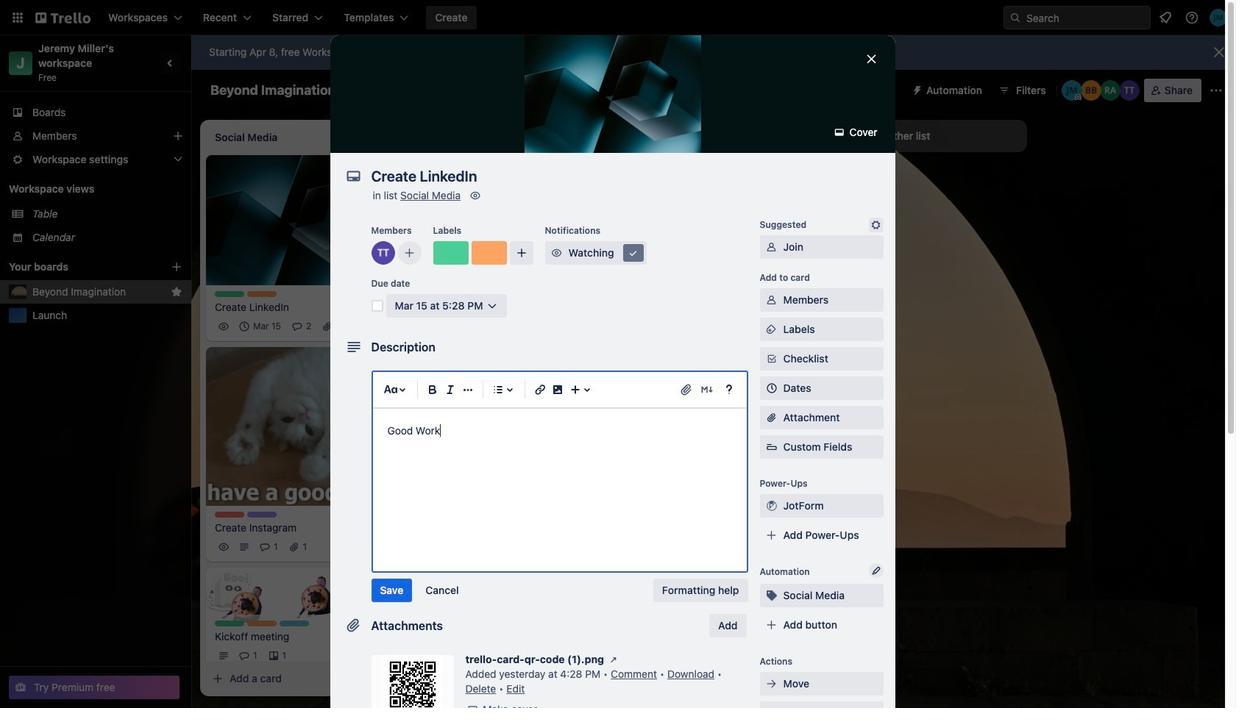Task type: locate. For each thing, give the bounding box(es) containing it.
link image
[[531, 381, 549, 399]]

color: green, title: none image
[[433, 241, 468, 265], [215, 291, 244, 297], [215, 621, 244, 627]]

color: green, title: none image left color: orange, title: none icon
[[433, 241, 468, 265]]

color: orange, title: none image
[[471, 241, 507, 265]]

open information menu image
[[1185, 10, 1200, 25]]

starred icon image
[[171, 286, 183, 298]]

1 vertical spatial color: orange, title: none image
[[247, 621, 277, 627]]

0 horizontal spatial terry turtle (terryturtle) image
[[371, 241, 395, 265]]

jeremy miller (jeremymiller198) image
[[1062, 80, 1082, 101]]

attach and insert link image
[[679, 383, 694, 397]]

bob builder (bobbuilder40) image
[[1081, 80, 1102, 101]]

terry turtle (terryturtle) image
[[371, 241, 395, 265], [539, 344, 556, 362]]

primary element
[[0, 0, 1236, 35]]

Mark due date as complete checkbox
[[371, 300, 383, 312]]

italic ⌘i image
[[441, 381, 459, 399]]

2 vertical spatial color: green, title: none image
[[215, 621, 244, 627]]

add members to card image
[[404, 246, 415, 261]]

color: green, title: none image left the color: sky, title: "sparkling" element
[[215, 621, 244, 627]]

0 vertical spatial color: orange, title: none image
[[247, 291, 277, 297]]

more formatting image
[[459, 381, 477, 399]]

add board image
[[171, 261, 183, 273]]

color: purple, title: none image
[[247, 512, 277, 518]]

ruby anderson (rubyanderson7) image
[[1100, 80, 1121, 101]]

text styles image
[[382, 381, 399, 399]]

lists image
[[489, 381, 507, 399]]

None text field
[[364, 163, 850, 190]]

show menu image
[[1209, 83, 1224, 98]]

None checkbox
[[444, 303, 522, 321], [235, 318, 286, 335], [444, 303, 522, 321], [235, 318, 286, 335]]

color: red, title: none image
[[215, 512, 244, 518]]

terry turtle (terryturtle) image up link icon
[[539, 344, 556, 362]]

jeremy miller (jeremymiller198) image
[[1210, 9, 1228, 26], [559, 344, 577, 362], [363, 539, 380, 556]]

1 vertical spatial jeremy miller (jeremymiller198) image
[[559, 344, 577, 362]]

edit card image
[[367, 162, 379, 174]]

color: orange, title: none image
[[247, 291, 277, 297], [247, 621, 277, 627]]

sm image
[[832, 125, 847, 140], [468, 188, 483, 203], [549, 246, 564, 261], [764, 322, 779, 337], [764, 677, 779, 692]]

color: green, title: none image for 1st color: orange, title: none image from the bottom
[[215, 621, 244, 627]]

terry turtle (terryturtle) image left add members to card image
[[371, 241, 395, 265]]

2 horizontal spatial jeremy miller (jeremymiller198) image
[[1210, 9, 1228, 26]]

sm image
[[906, 79, 927, 99], [869, 218, 883, 233], [764, 240, 779, 255], [626, 246, 641, 261], [764, 293, 779, 308], [764, 499, 779, 514], [764, 589, 779, 603], [606, 653, 621, 667], [465, 703, 480, 709]]

1 vertical spatial color: green, title: none image
[[215, 291, 244, 297]]

terry turtle (terryturtle) image
[[1119, 80, 1140, 101], [363, 318, 380, 335], [342, 539, 360, 556], [363, 648, 380, 665]]

0 horizontal spatial jeremy miller (jeremymiller198) image
[[363, 539, 380, 556]]

search image
[[1010, 12, 1021, 24]]

customize views image
[[569, 83, 583, 98]]

color: green, title: none image right starred icon
[[215, 291, 244, 297]]

create from template… image
[[795, 398, 807, 410]]

1 vertical spatial terry turtle (terryturtle) image
[[539, 344, 556, 362]]

2 vertical spatial jeremy miller (jeremymiller198) image
[[363, 539, 380, 556]]

1 horizontal spatial jeremy miller (jeremymiller198) image
[[559, 344, 577, 362]]



Task type: vqa. For each thing, say whether or not it's contained in the screenshot.
bottom Starred Icon
no



Task type: describe. For each thing, give the bounding box(es) containing it.
1 horizontal spatial terry turtle (terryturtle) image
[[539, 344, 556, 362]]

image image
[[549, 381, 566, 399]]

create from template… image
[[377, 673, 389, 685]]

ruby anderson (rubyanderson7) image
[[580, 344, 598, 362]]

0 vertical spatial terry turtle (terryturtle) image
[[371, 241, 395, 265]]

Search field
[[1021, 7, 1150, 29]]

2 color: orange, title: none image from the top
[[247, 621, 277, 627]]

0 vertical spatial color: green, title: none image
[[433, 241, 468, 265]]

color: green, title: none image for 2nd color: orange, title: none image from the bottom of the page
[[215, 291, 244, 297]]

open help dialog image
[[720, 381, 738, 399]]

0 notifications image
[[1157, 9, 1175, 26]]

bold ⌘b image
[[424, 381, 441, 399]]

1 color: orange, title: none image from the top
[[247, 291, 277, 297]]

your boards with 2 items element
[[9, 258, 149, 276]]

back to home image
[[35, 6, 91, 29]]

Main content area, start typing to enter text. text field
[[387, 422, 732, 440]]

view markdown image
[[699, 383, 714, 397]]

editor toolbar toolbar
[[379, 378, 741, 402]]

color: bold red, title: "thoughts" element
[[424, 380, 453, 385]]

color: sky, title: "sparkling" element
[[280, 621, 309, 627]]

0 vertical spatial jeremy miller (jeremymiller198) image
[[1210, 9, 1228, 26]]

Board name text field
[[203, 79, 343, 102]]



